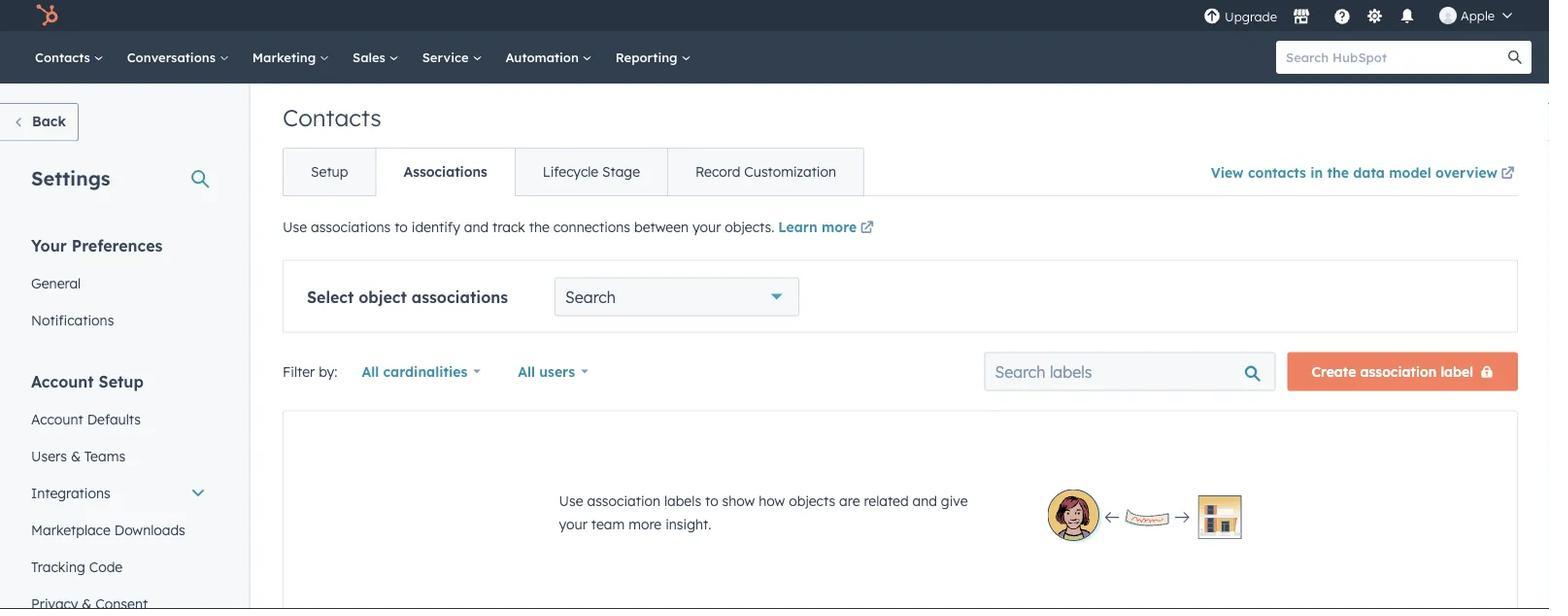 Task type: describe. For each thing, give the bounding box(es) containing it.
navigation containing setup
[[283, 148, 865, 196]]

Search labels search field
[[985, 352, 1276, 391]]

downloads
[[114, 521, 185, 538]]

connections
[[554, 219, 631, 236]]

hubspot link
[[23, 4, 73, 27]]

1 horizontal spatial your
[[693, 219, 721, 236]]

reporting link
[[604, 31, 703, 84]]

stage
[[602, 163, 640, 180]]

help button
[[1326, 0, 1359, 31]]

by:
[[319, 363, 338, 380]]

model
[[1390, 164, 1432, 181]]

view contacts in the data model overview link
[[1211, 151, 1519, 195]]

0 vertical spatial and
[[464, 219, 489, 236]]

customization
[[745, 163, 837, 180]]

conversations link
[[115, 31, 241, 84]]

learn
[[779, 219, 818, 236]]

all cardinalities
[[362, 363, 468, 380]]

teams
[[84, 447, 125, 464]]

insight.
[[666, 515, 712, 532]]

associations
[[404, 163, 488, 180]]

record customization link
[[668, 149, 864, 195]]

overview
[[1436, 164, 1498, 181]]

account defaults
[[31, 411, 141, 428]]

1 vertical spatial associations
[[412, 287, 508, 307]]

1 vertical spatial the
[[529, 219, 550, 236]]

lifecycle
[[543, 163, 599, 180]]

service
[[422, 49, 473, 65]]

identify
[[412, 219, 460, 236]]

account for account setup
[[31, 372, 94, 391]]

integrations button
[[19, 475, 218, 512]]

sales link
[[341, 31, 411, 84]]

notifications link
[[19, 302, 218, 339]]

link opens in a new window image inside view contacts in the data model overview link
[[1502, 162, 1515, 186]]

labels
[[665, 492, 702, 509]]

0 vertical spatial associations
[[311, 219, 391, 236]]

marketplaces image
[[1293, 9, 1311, 26]]

select
[[307, 287, 354, 307]]

filter
[[283, 363, 315, 380]]

users & teams
[[31, 447, 125, 464]]

account setup element
[[19, 371, 218, 609]]

data
[[1354, 164, 1386, 181]]

objects.
[[725, 219, 775, 236]]

use association labels to show how objects are related and give your team more insight.
[[559, 492, 968, 532]]

apple button
[[1428, 0, 1525, 31]]

users
[[31, 447, 67, 464]]

&
[[71, 447, 81, 464]]

contacts link
[[23, 31, 115, 84]]

use for use associations to identify and track the connections between your objects.
[[283, 219, 307, 236]]

code
[[89, 558, 123, 575]]

how
[[759, 492, 785, 509]]

marketing
[[252, 49, 320, 65]]

are
[[840, 492, 860, 509]]

your
[[31, 236, 67, 255]]

record
[[696, 163, 741, 180]]

defaults
[[87, 411, 141, 428]]

Search HubSpot search field
[[1277, 41, 1515, 74]]

all users button
[[505, 352, 601, 391]]

between
[[634, 219, 689, 236]]

users
[[539, 363, 575, 380]]

menu containing apple
[[1202, 0, 1526, 31]]

help image
[[1334, 9, 1352, 26]]

all cardinalities button
[[349, 352, 494, 391]]

users & teams link
[[19, 438, 218, 475]]

cardinalities
[[383, 363, 468, 380]]

use associations to identify and track the connections between your objects.
[[283, 219, 779, 236]]

0 vertical spatial the
[[1328, 164, 1350, 181]]

contacts inside 'link'
[[35, 49, 94, 65]]

marketplace
[[31, 521, 111, 538]]

and inside use association labels to show how objects are related and give your team more insight.
[[913, 492, 938, 509]]

create association label button
[[1288, 352, 1519, 391]]

settings
[[31, 166, 110, 190]]

your preferences
[[31, 236, 163, 255]]

marketplace downloads
[[31, 521, 185, 538]]

select object associations
[[307, 287, 508, 307]]

lifecycle stage link
[[515, 149, 668, 195]]

filter by:
[[283, 363, 338, 380]]

marketing link
[[241, 31, 341, 84]]

in
[[1311, 164, 1324, 181]]

settings image
[[1367, 8, 1384, 26]]

general link
[[19, 265, 218, 302]]

tracking code link
[[19, 549, 218, 585]]

back link
[[0, 103, 79, 141]]

upgrade
[[1225, 9, 1278, 25]]

object
[[359, 287, 407, 307]]



Task type: vqa. For each thing, say whether or not it's contained in the screenshot.
Account Setup
yes



Task type: locate. For each thing, give the bounding box(es) containing it.
setup
[[311, 163, 348, 180], [99, 372, 144, 391]]

association for use
[[587, 492, 661, 509]]

0 horizontal spatial associations
[[311, 219, 391, 236]]

0 vertical spatial account
[[31, 372, 94, 391]]

your left the team
[[559, 515, 588, 532]]

view
[[1211, 164, 1244, 181]]

your
[[693, 219, 721, 236], [559, 515, 588, 532]]

association inside use association labels to show how objects are related and give your team more insight.
[[587, 492, 661, 509]]

0 horizontal spatial your
[[559, 515, 588, 532]]

back
[[32, 113, 66, 130]]

marketplaces button
[[1282, 0, 1322, 31]]

link opens in a new window image right 'overview'
[[1502, 167, 1515, 181]]

search image
[[1509, 51, 1523, 64]]

objects
[[789, 492, 836, 509]]

1 horizontal spatial contacts
[[283, 103, 382, 132]]

search button
[[555, 277, 800, 316]]

link opens in a new window image right learn more
[[861, 222, 874, 236]]

all inside popup button
[[362, 363, 379, 380]]

all for all users
[[518, 363, 535, 380]]

0 vertical spatial contacts
[[35, 49, 94, 65]]

all left 'users'
[[518, 363, 535, 380]]

1 vertical spatial link opens in a new window image
[[861, 222, 874, 236]]

create association label
[[1312, 363, 1474, 380]]

1 account from the top
[[31, 372, 94, 391]]

related
[[864, 492, 909, 509]]

more
[[822, 219, 857, 236], [629, 515, 662, 532]]

0 vertical spatial association
[[1361, 363, 1437, 380]]

setup link
[[284, 149, 375, 195]]

contacts up 'setup' link
[[283, 103, 382, 132]]

link opens in a new window image
[[1502, 162, 1515, 186], [861, 217, 874, 240]]

service link
[[411, 31, 494, 84]]

0 horizontal spatial link opens in a new window image
[[861, 222, 874, 236]]

0 vertical spatial link opens in a new window image
[[1502, 167, 1515, 181]]

marketplace downloads link
[[19, 512, 218, 549]]

0 vertical spatial to
[[395, 219, 408, 236]]

sales
[[353, 49, 389, 65]]

automation link
[[494, 31, 604, 84]]

account defaults link
[[19, 401, 218, 438]]

show
[[722, 492, 755, 509]]

create
[[1312, 363, 1357, 380]]

bob builder image
[[1440, 7, 1457, 24]]

0 horizontal spatial setup
[[99, 372, 144, 391]]

to left identify on the top of the page
[[395, 219, 408, 236]]

1 vertical spatial association
[[587, 492, 661, 509]]

0 vertical spatial more
[[822, 219, 857, 236]]

contacts
[[35, 49, 94, 65], [283, 103, 382, 132]]

learn more link
[[779, 217, 878, 240]]

1 vertical spatial more
[[629, 515, 662, 532]]

1 vertical spatial contacts
[[283, 103, 382, 132]]

reporting
[[616, 49, 682, 65]]

hubspot image
[[35, 4, 58, 27]]

and left track
[[464, 219, 489, 236]]

setup inside 'setup' link
[[311, 163, 348, 180]]

1 vertical spatial use
[[559, 492, 584, 509]]

1 horizontal spatial association
[[1361, 363, 1437, 380]]

more inside use association labels to show how objects are related and give your team more insight.
[[629, 515, 662, 532]]

apple
[[1461, 7, 1495, 23]]

0 horizontal spatial and
[[464, 219, 489, 236]]

1 horizontal spatial setup
[[311, 163, 348, 180]]

contacts
[[1249, 164, 1307, 181]]

0 vertical spatial your
[[693, 219, 721, 236]]

record customization
[[696, 163, 837, 180]]

0 horizontal spatial more
[[629, 515, 662, 532]]

view contacts in the data model overview
[[1211, 164, 1498, 181]]

all
[[362, 363, 379, 380], [518, 363, 535, 380]]

preferences
[[72, 236, 163, 255]]

use for use association labels to show how objects are related and give your team more insight.
[[559, 492, 584, 509]]

all inside popup button
[[518, 363, 535, 380]]

give
[[941, 492, 968, 509]]

link opens in a new window image
[[1502, 167, 1515, 181], [861, 222, 874, 236]]

all right by:
[[362, 363, 379, 380]]

all users
[[518, 363, 575, 380]]

search
[[566, 287, 616, 307]]

account setup
[[31, 372, 144, 391]]

0 vertical spatial use
[[283, 219, 307, 236]]

account up users
[[31, 411, 83, 428]]

0 horizontal spatial link opens in a new window image
[[861, 217, 874, 240]]

navigation
[[283, 148, 865, 196]]

notifications button
[[1391, 0, 1424, 31]]

2 all from the left
[[518, 363, 535, 380]]

link opens in a new window image inside learn more link
[[861, 222, 874, 236]]

the right in
[[1328, 164, 1350, 181]]

association up the team
[[587, 492, 661, 509]]

all for all cardinalities
[[362, 363, 379, 380]]

0 vertical spatial setup
[[311, 163, 348, 180]]

more right learn
[[822, 219, 857, 236]]

notifications image
[[1399, 9, 1417, 26]]

learn more
[[779, 219, 857, 236]]

1 horizontal spatial link opens in a new window image
[[1502, 167, 1515, 181]]

1 horizontal spatial the
[[1328, 164, 1350, 181]]

1 vertical spatial account
[[31, 411, 83, 428]]

0 horizontal spatial contacts
[[35, 49, 94, 65]]

settings link
[[1363, 5, 1388, 26]]

account
[[31, 372, 94, 391], [31, 411, 83, 428]]

1 horizontal spatial associations
[[412, 287, 508, 307]]

associations link
[[375, 149, 515, 195]]

the right track
[[529, 219, 550, 236]]

link opens in a new window image right 'overview'
[[1502, 162, 1515, 186]]

1 vertical spatial and
[[913, 492, 938, 509]]

association
[[1361, 363, 1437, 380], [587, 492, 661, 509]]

0 vertical spatial link opens in a new window image
[[1502, 162, 1515, 186]]

and
[[464, 219, 489, 236], [913, 492, 938, 509]]

lifecycle stage
[[543, 163, 640, 180]]

associations down identify on the top of the page
[[412, 287, 508, 307]]

1 horizontal spatial use
[[559, 492, 584, 509]]

automation
[[506, 49, 583, 65]]

your inside use association labels to show how objects are related and give your team more insight.
[[559, 515, 588, 532]]

0 horizontal spatial use
[[283, 219, 307, 236]]

and left give
[[913, 492, 938, 509]]

1 horizontal spatial more
[[822, 219, 857, 236]]

setup inside 'account setup' element
[[99, 372, 144, 391]]

1 vertical spatial link opens in a new window image
[[861, 217, 874, 240]]

integrations
[[31, 484, 110, 501]]

search button
[[1499, 41, 1532, 74]]

general
[[31, 274, 81, 292]]

0 horizontal spatial to
[[395, 219, 408, 236]]

0 horizontal spatial the
[[529, 219, 550, 236]]

1 horizontal spatial link opens in a new window image
[[1502, 162, 1515, 186]]

associations
[[311, 219, 391, 236], [412, 287, 508, 307]]

use inside use association labels to show how objects are related and give your team more insight.
[[559, 492, 584, 509]]

to left show
[[705, 492, 719, 509]]

1 vertical spatial your
[[559, 515, 588, 532]]

associations down 'setup' link
[[311, 219, 391, 236]]

menu
[[1202, 0, 1526, 31]]

2 account from the top
[[31, 411, 83, 428]]

conversations
[[127, 49, 219, 65]]

team
[[592, 515, 625, 532]]

1 horizontal spatial and
[[913, 492, 938, 509]]

more right the team
[[629, 515, 662, 532]]

association inside "button"
[[1361, 363, 1437, 380]]

account for account defaults
[[31, 411, 83, 428]]

contacts down hubspot link
[[35, 49, 94, 65]]

notifications
[[31, 311, 114, 328]]

1 horizontal spatial to
[[705, 492, 719, 509]]

association for create
[[1361, 363, 1437, 380]]

1 vertical spatial setup
[[99, 372, 144, 391]]

upgrade image
[[1204, 8, 1221, 26]]

tracking code
[[31, 558, 123, 575]]

to inside use association labels to show how objects are related and give your team more insight.
[[705, 492, 719, 509]]

tracking
[[31, 558, 85, 575]]

link opens in a new window image right learn more
[[861, 217, 874, 240]]

label
[[1441, 363, 1474, 380]]

1 vertical spatial to
[[705, 492, 719, 509]]

link opens in a new window image inside view contacts in the data model overview link
[[1502, 167, 1515, 181]]

1 all from the left
[[362, 363, 379, 380]]

association left label
[[1361, 363, 1437, 380]]

0 horizontal spatial all
[[362, 363, 379, 380]]

your preferences element
[[19, 235, 218, 339]]

your left objects.
[[693, 219, 721, 236]]

0 horizontal spatial association
[[587, 492, 661, 509]]

track
[[493, 219, 525, 236]]

1 horizontal spatial all
[[518, 363, 535, 380]]

account up account defaults
[[31, 372, 94, 391]]



